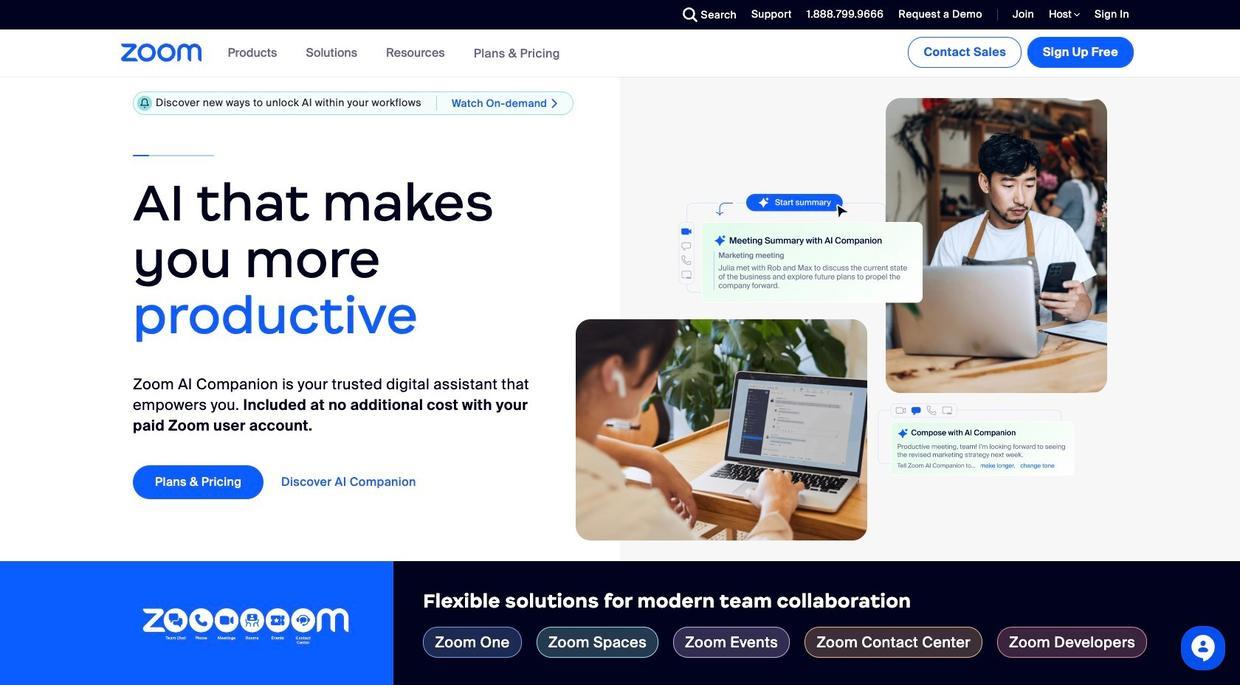 Task type: locate. For each thing, give the bounding box(es) containing it.
zoom one tab
[[423, 627, 522, 658]]

zoom logo image
[[121, 44, 202, 62]]

main content
[[0, 30, 1240, 686]]

tab list
[[423, 627, 1211, 658]]

zoom interface icon image
[[631, 194, 923, 312], [878, 403, 1075, 477]]

banner
[[103, 30, 1137, 78]]



Task type: describe. For each thing, give the bounding box(es) containing it.
right image
[[547, 97, 562, 110]]

zoom unified communication platform image
[[143, 609, 349, 648]]

0 vertical spatial zoom interface icon image
[[631, 194, 923, 312]]

product information navigation
[[217, 30, 571, 78]]

1 vertical spatial zoom interface icon image
[[878, 403, 1075, 477]]

meetings navigation
[[906, 30, 1137, 71]]



Task type: vqa. For each thing, say whether or not it's contained in the screenshot.
right image
yes



